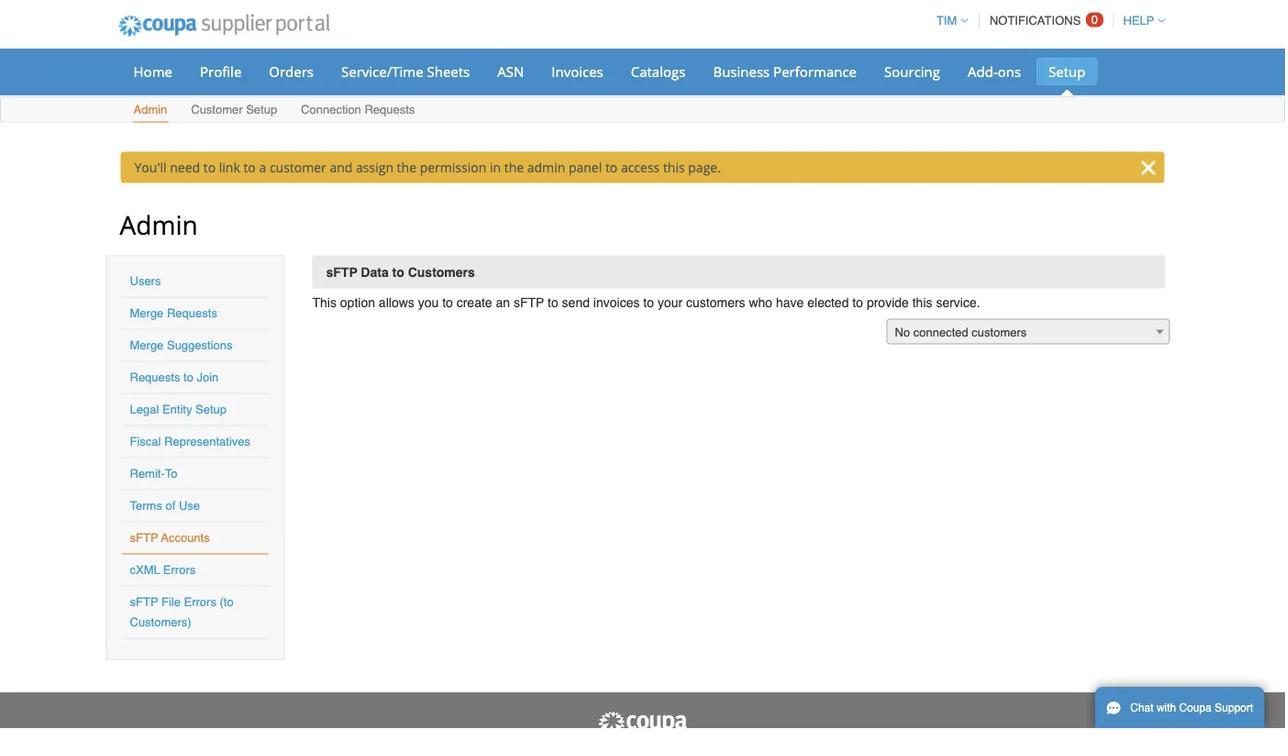 Task type: describe. For each thing, give the bounding box(es) containing it.
add-ons
[[968, 62, 1021, 81]]

invoices
[[593, 295, 640, 310]]

fiscal representatives link
[[130, 435, 250, 449]]

asn
[[497, 62, 524, 81]]

cxml
[[130, 563, 160, 577]]

to
[[165, 467, 177, 481]]

fiscal
[[130, 435, 161, 449]]

orders link
[[257, 58, 326, 85]]

0 vertical spatial admin
[[133, 103, 167, 116]]

orders
[[269, 62, 314, 81]]

requests to join
[[130, 371, 219, 384]]

sftp for sftp accounts
[[130, 531, 158, 545]]

notifications
[[990, 14, 1081, 28]]

sftp file errors (to customers) link
[[130, 595, 234, 629]]

sftp for sftp data to customers
[[326, 265, 357, 279]]

1 vertical spatial this
[[912, 295, 932, 310]]

customer
[[270, 159, 326, 176]]

to left join
[[183, 371, 193, 384]]

assign
[[356, 159, 393, 176]]

2 the from the left
[[504, 159, 524, 176]]

terms
[[130, 499, 162, 513]]

No connected customers field
[[887, 319, 1170, 345]]

you
[[418, 295, 439, 310]]

to right panel
[[605, 159, 618, 176]]

suggestions
[[167, 338, 233, 352]]

catalogs link
[[619, 58, 697, 85]]

help
[[1123, 14, 1154, 28]]

sftp file errors (to customers)
[[130, 595, 234, 629]]

admin
[[527, 159, 565, 176]]

ons
[[998, 62, 1021, 81]]

cxml errors link
[[130, 563, 196, 577]]

invoices link
[[540, 58, 615, 85]]

of
[[166, 499, 176, 513]]

navigation containing notifications 0
[[928, 3, 1165, 39]]

invoices
[[552, 62, 603, 81]]

connection
[[301, 103, 361, 116]]

to left your
[[643, 295, 654, 310]]

with
[[1157, 702, 1176, 715]]

merge suggestions
[[130, 338, 233, 352]]

an
[[496, 295, 510, 310]]

merge requests link
[[130, 306, 217, 320]]

customers)
[[130, 615, 191, 629]]

errors inside sftp file errors (to customers)
[[184, 595, 216, 609]]

a
[[259, 159, 266, 176]]

sftp accounts
[[130, 531, 210, 545]]

to left a
[[243, 159, 256, 176]]

0 vertical spatial errors
[[163, 563, 196, 577]]

connection requests link
[[300, 99, 416, 122]]

merge for merge suggestions
[[130, 338, 164, 352]]

customer setup link
[[190, 99, 278, 122]]

support
[[1215, 702, 1253, 715]]

0 vertical spatial customers
[[686, 295, 745, 310]]

help link
[[1115, 14, 1165, 28]]

to right you
[[442, 295, 453, 310]]

connected
[[913, 326, 968, 339]]

elected
[[807, 295, 849, 310]]

setup link
[[1037, 58, 1097, 85]]

to right data
[[392, 265, 404, 279]]

add-ons link
[[956, 58, 1033, 85]]

data
[[361, 265, 389, 279]]

admin link
[[133, 99, 168, 122]]

have
[[776, 295, 804, 310]]

chat with coupa support
[[1130, 702, 1253, 715]]

customers inside text box
[[972, 326, 1027, 339]]

business performance
[[713, 62, 857, 81]]

use
[[179, 499, 200, 513]]

notifications 0
[[990, 13, 1098, 28]]

catalogs
[[631, 62, 686, 81]]

sheets
[[427, 62, 470, 81]]

representatives
[[164, 435, 250, 449]]

2 vertical spatial setup
[[195, 403, 227, 416]]

add-
[[968, 62, 998, 81]]

in
[[490, 159, 501, 176]]

chat
[[1130, 702, 1154, 715]]

1 vertical spatial setup
[[246, 103, 277, 116]]

provide
[[867, 295, 909, 310]]

service.
[[936, 295, 980, 310]]

your
[[658, 295, 683, 310]]

allows
[[379, 295, 414, 310]]

coupa
[[1179, 702, 1212, 715]]

you'll need to link to a customer and assign the permission in the admin panel to access this page.
[[134, 159, 721, 176]]

remit-
[[130, 467, 165, 481]]

requests for connection requests
[[365, 103, 415, 116]]

merge requests
[[130, 306, 217, 320]]



Task type: vqa. For each thing, say whether or not it's contained in the screenshot.
This
yes



Task type: locate. For each thing, give the bounding box(es) containing it.
sftp
[[326, 265, 357, 279], [514, 295, 544, 310], [130, 531, 158, 545], [130, 595, 158, 609]]

1 vertical spatial customers
[[972, 326, 1027, 339]]

setup down notifications 0
[[1049, 62, 1086, 81]]

1 vertical spatial admin
[[120, 207, 198, 242]]

panel
[[569, 159, 602, 176]]

profile link
[[188, 58, 253, 85]]

service/time sheets
[[341, 62, 470, 81]]

customers
[[408, 265, 475, 279]]

customers left who
[[686, 295, 745, 310]]

2 vertical spatial requests
[[130, 371, 180, 384]]

entity
[[162, 403, 192, 416]]

0 vertical spatial coupa supplier portal image
[[106, 3, 342, 49]]

asn link
[[485, 58, 536, 85]]

1 horizontal spatial the
[[504, 159, 524, 176]]

sftp up customers)
[[130, 595, 158, 609]]

customers down 'service.'
[[972, 326, 1027, 339]]

setup down join
[[195, 403, 227, 416]]

business performance link
[[701, 58, 869, 85]]

errors
[[163, 563, 196, 577], [184, 595, 216, 609]]

setup right customer
[[246, 103, 277, 116]]

errors down "accounts"
[[163, 563, 196, 577]]

access
[[621, 159, 660, 176]]

this
[[312, 295, 337, 310]]

send
[[562, 295, 590, 310]]

sftp inside sftp file errors (to customers)
[[130, 595, 158, 609]]

No connected customers text field
[[887, 320, 1169, 345]]

file
[[161, 595, 181, 609]]

link
[[219, 159, 240, 176]]

sftp accounts link
[[130, 531, 210, 545]]

terms of use link
[[130, 499, 200, 513]]

1 horizontal spatial setup
[[246, 103, 277, 116]]

2 horizontal spatial setup
[[1049, 62, 1086, 81]]

0 horizontal spatial this
[[663, 159, 685, 176]]

0 vertical spatial setup
[[1049, 62, 1086, 81]]

accounts
[[161, 531, 210, 545]]

errors left "(to"
[[184, 595, 216, 609]]

1 merge from the top
[[130, 306, 164, 320]]

1 horizontal spatial this
[[912, 295, 932, 310]]

sftp for sftp file errors (to customers)
[[130, 595, 158, 609]]

remit-to
[[130, 467, 177, 481]]

sftp up cxml
[[130, 531, 158, 545]]

page.
[[688, 159, 721, 176]]

1 horizontal spatial coupa supplier portal image
[[597, 711, 688, 729]]

merge suggestions link
[[130, 338, 233, 352]]

1 vertical spatial requests
[[167, 306, 217, 320]]

merge down "users"
[[130, 306, 164, 320]]

permission
[[420, 159, 486, 176]]

requests up suggestions
[[167, 306, 217, 320]]

to
[[203, 159, 216, 176], [243, 159, 256, 176], [605, 159, 618, 176], [392, 265, 404, 279], [442, 295, 453, 310], [548, 295, 558, 310], [643, 295, 654, 310], [852, 295, 863, 310], [183, 371, 193, 384]]

this left page.
[[663, 159, 685, 176]]

0 horizontal spatial the
[[397, 159, 416, 176]]

this
[[663, 159, 685, 176], [912, 295, 932, 310]]

2 merge from the top
[[130, 338, 164, 352]]

1 vertical spatial coupa supplier portal image
[[597, 711, 688, 729]]

navigation
[[928, 3, 1165, 39]]

tim
[[936, 14, 957, 28]]

connection requests
[[301, 103, 415, 116]]

users
[[130, 274, 161, 288]]

admin down you'll
[[120, 207, 198, 242]]

0 vertical spatial this
[[663, 159, 685, 176]]

merge
[[130, 306, 164, 320], [130, 338, 164, 352]]

requests up legal at left
[[130, 371, 180, 384]]

to left send
[[548, 295, 558, 310]]

coupa supplier portal image
[[106, 3, 342, 49], [597, 711, 688, 729]]

users link
[[130, 274, 161, 288]]

need
[[170, 159, 200, 176]]

fiscal representatives
[[130, 435, 250, 449]]

0 vertical spatial merge
[[130, 306, 164, 320]]

service/time sheets link
[[329, 58, 482, 85]]

home link
[[122, 58, 184, 85]]

1 vertical spatial errors
[[184, 595, 216, 609]]

0 vertical spatial requests
[[365, 103, 415, 116]]

requests for merge requests
[[167, 306, 217, 320]]

merge down merge requests link on the left of the page
[[130, 338, 164, 352]]

sourcing
[[884, 62, 940, 81]]

customer
[[191, 103, 243, 116]]

this right the provide
[[912, 295, 932, 310]]

legal
[[130, 403, 159, 416]]

and
[[330, 159, 353, 176]]

this option allows you to create an sftp to send invoices to your customers who have elected to provide this service.
[[312, 295, 980, 310]]

legal entity setup
[[130, 403, 227, 416]]

business
[[713, 62, 770, 81]]

1 vertical spatial merge
[[130, 338, 164, 352]]

admin down "home" link
[[133, 103, 167, 116]]

customer setup
[[191, 103, 277, 116]]

terms of use
[[130, 499, 200, 513]]

(to
[[220, 595, 234, 609]]

sourcing link
[[872, 58, 952, 85]]

tim link
[[928, 14, 968, 28]]

to right elected
[[852, 295, 863, 310]]

to left link
[[203, 159, 216, 176]]

no connected customers
[[895, 326, 1027, 339]]

sftp data to customers
[[326, 265, 475, 279]]

the right 'in'
[[504, 159, 524, 176]]

1 horizontal spatial customers
[[972, 326, 1027, 339]]

home
[[133, 62, 172, 81]]

0 horizontal spatial customers
[[686, 295, 745, 310]]

requests down service/time in the top left of the page
[[365, 103, 415, 116]]

cxml errors
[[130, 563, 196, 577]]

option
[[340, 295, 375, 310]]

the right assign
[[397, 159, 416, 176]]

merge for merge requests
[[130, 306, 164, 320]]

performance
[[773, 62, 857, 81]]

sftp left data
[[326, 265, 357, 279]]

requests to join link
[[130, 371, 219, 384]]

service/time
[[341, 62, 423, 81]]

1 the from the left
[[397, 159, 416, 176]]

legal entity setup link
[[130, 403, 227, 416]]

0 horizontal spatial setup
[[195, 403, 227, 416]]

join
[[197, 371, 219, 384]]

chat with coupa support button
[[1095, 687, 1264, 729]]

no
[[895, 326, 910, 339]]

admin
[[133, 103, 167, 116], [120, 207, 198, 242]]

sftp right an at top
[[514, 295, 544, 310]]

0 horizontal spatial coupa supplier portal image
[[106, 3, 342, 49]]

remit-to link
[[130, 467, 177, 481]]

create
[[456, 295, 492, 310]]



